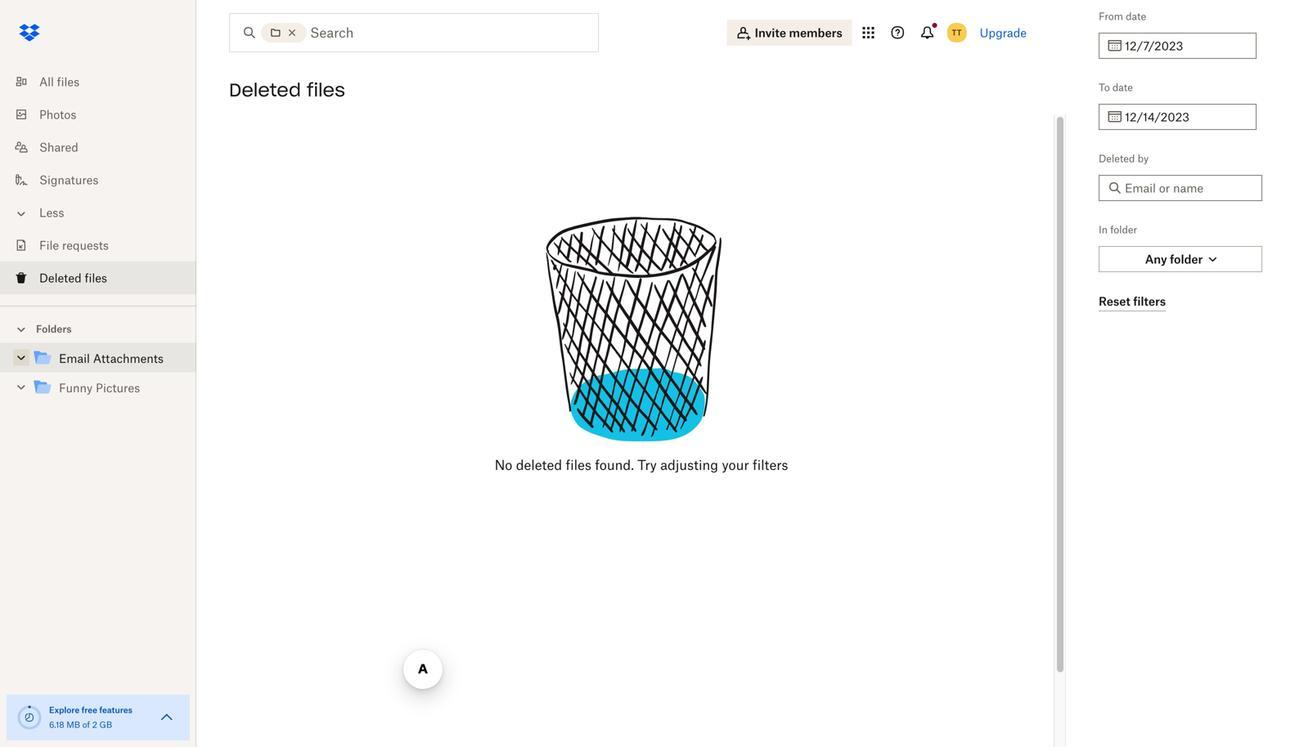 Task type: vqa. For each thing, say whether or not it's contained in the screenshot.
radio on the left bottom of page
no



Task type: locate. For each thing, give the bounding box(es) containing it.
0 vertical spatial filters
[[1134, 295, 1166, 309]]

1 horizontal spatial folder
[[1170, 252, 1203, 266]]

photos
[[39, 108, 76, 122]]

deleted files inside list item
[[39, 271, 107, 285]]

filters right the "your"
[[753, 457, 788, 473]]

1 vertical spatial date
[[1113, 81, 1133, 94]]

no deleted files found. try adjusting your filters
[[495, 457, 788, 473]]

any folder
[[1145, 252, 1203, 266]]

reset filters button
[[1099, 292, 1166, 312]]

filters
[[1134, 295, 1166, 309], [753, 457, 788, 473]]

folder
[[1111, 224, 1138, 236], [1170, 252, 1203, 266]]

folder right in on the right of the page
[[1111, 224, 1138, 236]]

1 vertical spatial deleted
[[1099, 153, 1135, 165]]

deleted
[[516, 457, 562, 473]]

quota usage element
[[16, 705, 43, 732]]

1 vertical spatial filters
[[753, 457, 788, 473]]

shared
[[39, 140, 78, 154]]

0 horizontal spatial folder
[[1111, 224, 1138, 236]]

deleted files
[[229, 79, 345, 101], [39, 271, 107, 285]]

group
[[0, 341, 196, 415]]

date for from date
[[1126, 10, 1147, 23]]

mb
[[66, 721, 80, 731]]

deleted
[[229, 79, 301, 101], [1099, 153, 1135, 165], [39, 271, 82, 285]]

date right to
[[1113, 81, 1133, 94]]

1 vertical spatial folder
[[1170, 252, 1203, 266]]

file
[[39, 239, 59, 252]]

invite
[[755, 26, 786, 40]]

folders button
[[0, 317, 196, 341]]

of
[[82, 721, 90, 731]]

deleted files list item
[[0, 262, 196, 295]]

tt button
[[944, 20, 970, 46]]

6.18
[[49, 721, 64, 731]]

1 horizontal spatial filters
[[1134, 295, 1166, 309]]

attachments
[[93, 352, 164, 366]]

filters right reset
[[1134, 295, 1166, 309]]

no
[[495, 457, 513, 473]]

1 vertical spatial deleted files
[[39, 271, 107, 285]]

less image
[[13, 206, 29, 222]]

by
[[1138, 153, 1149, 165]]

dropbox image
[[13, 16, 46, 49]]

2 horizontal spatial deleted
[[1099, 153, 1135, 165]]

files inside "all files" link
[[57, 75, 79, 89]]

folder right any at top right
[[1170, 252, 1203, 266]]

date right from
[[1126, 10, 1147, 23]]

1 horizontal spatial deleted files
[[229, 79, 345, 101]]

deleted inside list item
[[39, 271, 82, 285]]

folder inside button
[[1170, 252, 1203, 266]]

in folder
[[1099, 224, 1138, 236]]

0 horizontal spatial deleted
[[39, 271, 82, 285]]

photos link
[[13, 98, 196, 131]]

date for to date
[[1113, 81, 1133, 94]]

to
[[1099, 81, 1110, 94]]

0 horizontal spatial filters
[[753, 457, 788, 473]]

To date text field
[[1125, 108, 1247, 126]]

from date
[[1099, 10, 1147, 23]]

any
[[1145, 252, 1167, 266]]

reset
[[1099, 295, 1131, 309]]

file requests link
[[13, 229, 196, 262]]

list
[[0, 56, 196, 306]]

tt
[[952, 27, 962, 38]]

0 vertical spatial folder
[[1111, 224, 1138, 236]]

reset filters
[[1099, 295, 1166, 309]]

all files
[[39, 75, 79, 89]]

date
[[1126, 10, 1147, 23], [1113, 81, 1133, 94]]

funny pictures link
[[33, 378, 183, 400]]

2 vertical spatial deleted
[[39, 271, 82, 285]]

0 vertical spatial date
[[1126, 10, 1147, 23]]

folders
[[36, 323, 72, 336]]

0 vertical spatial deleted
[[229, 79, 301, 101]]

explore free features 6.18 mb of 2 gb
[[49, 706, 132, 731]]

0 vertical spatial deleted files
[[229, 79, 345, 101]]

any folder button
[[1099, 246, 1263, 273]]

files
[[57, 75, 79, 89], [307, 79, 345, 101], [85, 271, 107, 285], [566, 457, 592, 473]]

0 horizontal spatial deleted files
[[39, 271, 107, 285]]

signatures link
[[13, 164, 196, 196]]

group containing email attachments
[[0, 341, 196, 415]]

From date text field
[[1125, 37, 1247, 55]]



Task type: describe. For each thing, give the bounding box(es) containing it.
pictures
[[96, 381, 140, 395]]

features
[[99, 706, 132, 716]]

your
[[722, 457, 749, 473]]

email
[[59, 352, 90, 366]]

signatures
[[39, 173, 99, 187]]

2
[[92, 721, 97, 731]]

explore
[[49, 706, 80, 716]]

members
[[789, 26, 843, 40]]

list containing all files
[[0, 56, 196, 306]]

requests
[[62, 239, 109, 252]]

shared link
[[13, 131, 196, 164]]

files inside the deleted files link
[[85, 271, 107, 285]]

deleted by
[[1099, 153, 1149, 165]]

upgrade
[[980, 26, 1027, 40]]

funny
[[59, 381, 93, 395]]

Deleted by text field
[[1125, 179, 1253, 197]]

adjusting
[[660, 457, 718, 473]]

less
[[39, 206, 64, 220]]

folder for in folder
[[1111, 224, 1138, 236]]

in
[[1099, 224, 1108, 236]]

filters inside button
[[1134, 295, 1166, 309]]

all
[[39, 75, 54, 89]]

Search in folder "Funny Pictures" text field
[[310, 23, 565, 43]]

to date
[[1099, 81, 1133, 94]]

free
[[82, 706, 97, 716]]

from
[[1099, 10, 1123, 23]]

invite members
[[755, 26, 843, 40]]

funny pictures
[[59, 381, 140, 395]]

folder for any folder
[[1170, 252, 1203, 266]]

1 horizontal spatial deleted
[[229, 79, 301, 101]]

invite members button
[[727, 20, 852, 46]]

gb
[[99, 721, 112, 731]]

try
[[638, 457, 657, 473]]

email attachments
[[59, 352, 164, 366]]

all files link
[[13, 65, 196, 98]]

upgrade link
[[980, 26, 1027, 40]]

found.
[[595, 457, 634, 473]]

file requests
[[39, 239, 109, 252]]

email attachments link
[[33, 348, 183, 370]]

deleted files link
[[13, 262, 196, 295]]



